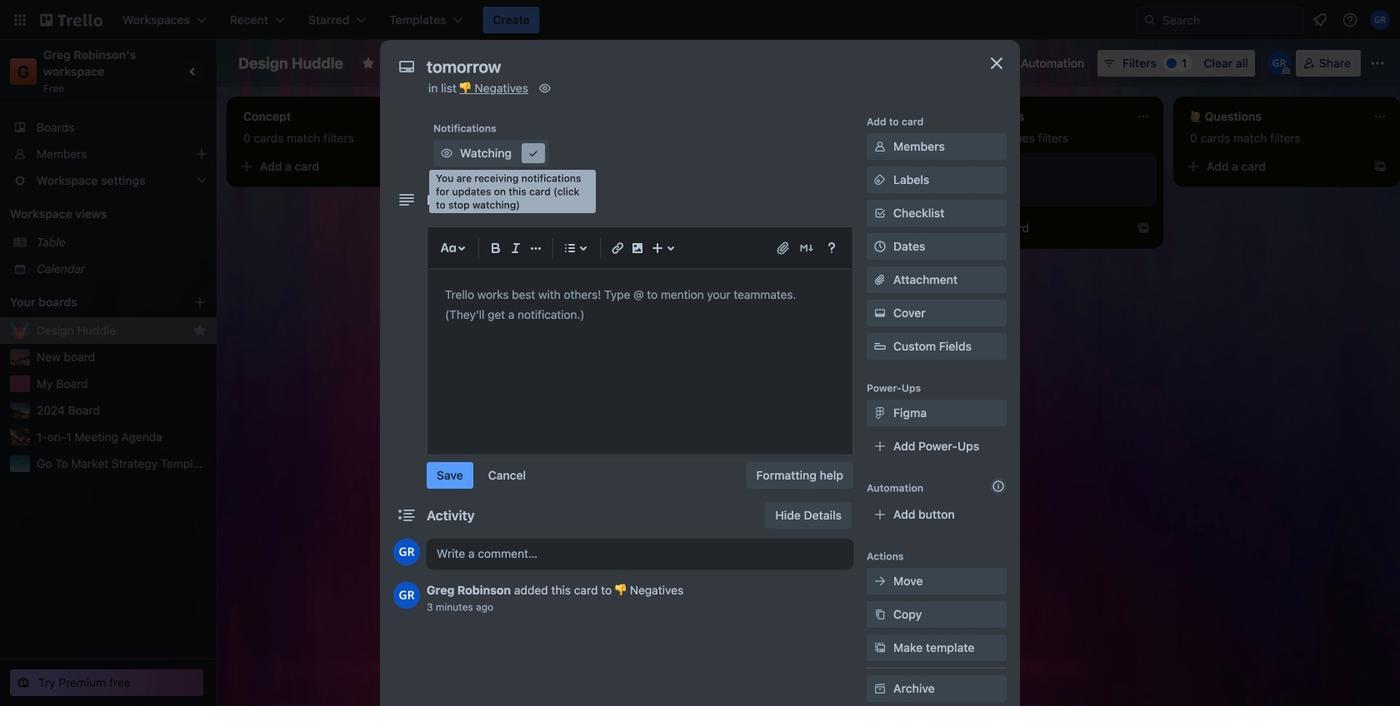 Task type: describe. For each thing, give the bounding box(es) containing it.
Write a comment text field
[[427, 539, 854, 569]]

open help dialog image
[[822, 238, 842, 258]]

italic ⌘i image
[[506, 238, 526, 258]]

create from template… image
[[900, 160, 914, 173]]

starred icon image
[[193, 324, 207, 338]]

bold ⌘b image
[[486, 238, 506, 258]]

link ⌘k image
[[608, 238, 628, 258]]

Board name text field
[[230, 50, 352, 77]]

more formatting image
[[526, 238, 546, 258]]

Search field
[[1157, 8, 1303, 32]]

1 horizontal spatial create from template… image
[[1137, 222, 1151, 235]]

text formatting group
[[486, 238, 546, 258]]

0 notifications image
[[1311, 10, 1331, 30]]

primary element
[[0, 0, 1401, 40]]

close dialog image
[[987, 53, 1007, 73]]

editor toolbar
[[435, 235, 845, 262]]



Task type: locate. For each thing, give the bounding box(es) containing it.
attach and insert link image
[[775, 240, 792, 257]]

show menu image
[[1370, 55, 1386, 72]]

add board image
[[193, 296, 207, 309]]

create from template… image
[[427, 160, 440, 173], [1374, 160, 1387, 173], [1137, 222, 1151, 235]]

text styles image
[[439, 238, 459, 258]]

2 horizontal spatial create from template… image
[[1374, 160, 1387, 173]]

greg robinson (gregrobinson96) image
[[1371, 10, 1391, 30], [1268, 52, 1291, 75], [394, 539, 420, 566], [394, 583, 420, 609]]

star or unstar board image
[[362, 57, 375, 70]]

0 horizontal spatial create from template… image
[[427, 160, 440, 173]]

Main content area, start typing to enter text. text field
[[445, 285, 835, 325]]

open information menu image
[[1342, 12, 1359, 28]]

sm image
[[439, 145, 455, 162], [872, 172, 889, 188], [872, 305, 889, 322], [872, 574, 889, 590], [872, 640, 889, 657], [872, 681, 889, 698]]

sm image
[[998, 50, 1021, 73], [537, 80, 554, 97], [872, 138, 889, 155], [525, 145, 542, 162], [872, 405, 889, 422], [872, 607, 889, 624]]

your boards with 6 items element
[[10, 293, 168, 313]]

lists image
[[560, 238, 580, 258]]

search image
[[1144, 13, 1157, 27]]

view markdown image
[[799, 240, 815, 257]]

None text field
[[419, 52, 969, 82]]

image image
[[628, 238, 648, 258]]



Task type: vqa. For each thing, say whether or not it's contained in the screenshot.
Create from template… image
yes



